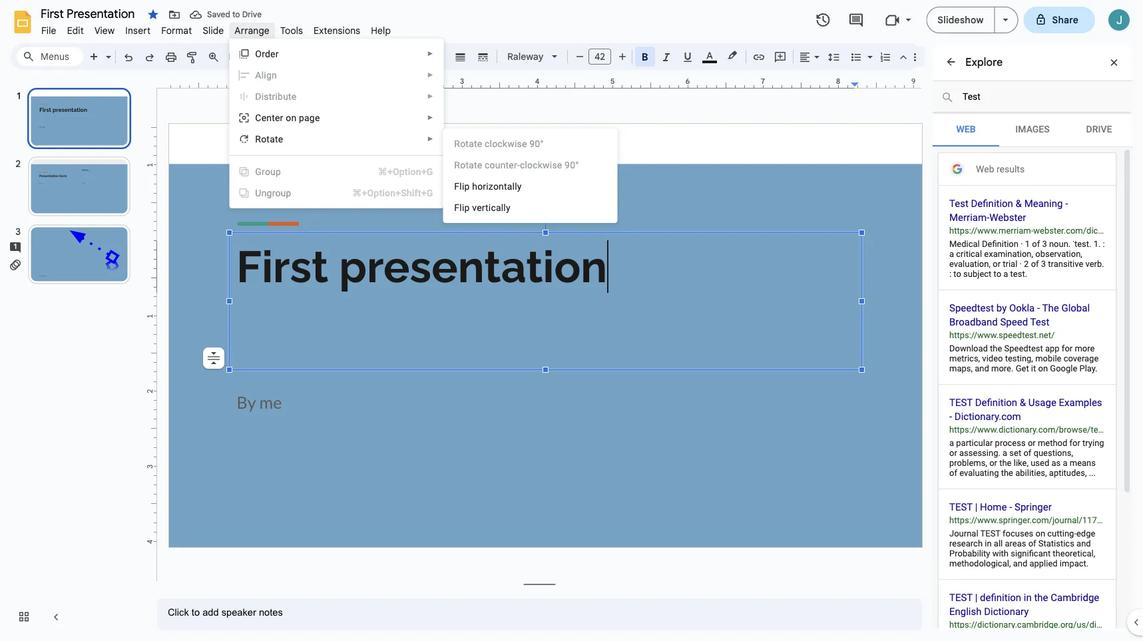 Task type: locate. For each thing, give the bounding box(es) containing it.
& up the webster at the top right
[[1016, 197, 1022, 209]]

: right 1.
[[1103, 239, 1105, 249]]

a
[[255, 70, 261, 81]]

observation,
[[1035, 249, 1082, 259]]

| for definition
[[975, 592, 978, 603]]

a left the particular on the right bottom
[[949, 438, 954, 448]]

u ngroup
[[255, 187, 291, 198]]

⌘+option+shift+g
[[352, 187, 433, 198]]

o rder
[[255, 48, 279, 59]]

group g element
[[255, 166, 285, 177]]

2 horizontal spatial and
[[1077, 539, 1091, 549]]

journal
[[949, 529, 978, 539]]

1 vertical spatial on
[[1038, 363, 1048, 373]]

or left the trial
[[993, 259, 1001, 269]]

& inside test definition & meaning - merriam-webster https://www.merriam-webster.com/dictionary/test medical definition · 1 of 3 noun. ˈtest. 1. : a critical examination, observation, evaluation, or trial · 2 of 3 transitive verb. : to subject to a test.
[[1016, 197, 1022, 209]]

arrange menu item
[[229, 23, 275, 38]]

·
[[1021, 239, 1023, 249], [1020, 259, 1022, 269]]

1 horizontal spatial and
[[1013, 559, 1027, 569]]

test | home - springer option
[[939, 489, 1116, 580]]

0 vertical spatial :
[[1103, 239, 1105, 249]]

1 | from the top
[[975, 501, 978, 513]]

definition for test
[[971, 197, 1013, 209]]

navigation
[[0, 75, 146, 641]]

3 ► from the top
[[427, 93, 434, 100]]

1 vertical spatial |
[[975, 592, 978, 603]]

menu bar inside the menu bar banner
[[36, 17, 396, 39]]

and up impact.
[[1077, 539, 1091, 549]]

& for usage
[[1020, 396, 1026, 408]]

1 horizontal spatial web
[[976, 163, 994, 174]]

english
[[949, 605, 982, 617]]

roup
[[262, 166, 281, 177]]

in left 'all'
[[985, 539, 992, 549]]

2 horizontal spatial to
[[994, 269, 1001, 279]]

definition down https://www.merriam-
[[982, 239, 1019, 249]]

for left trying on the right of the page
[[1070, 438, 1080, 448]]

test definition & meaning - merriam-webster link
[[949, 196, 1105, 224]]

particular
[[956, 438, 993, 448]]

test for journal
[[949, 501, 973, 513]]

springer
[[1015, 501, 1052, 513]]

0 vertical spatial in
[[985, 539, 992, 549]]

test down the
[[1030, 316, 1049, 328]]

1 vertical spatial in
[[1024, 592, 1032, 603]]

► for enter on page
[[427, 114, 434, 121]]

for
[[1062, 344, 1073, 354], [1070, 438, 1080, 448]]

menu item
[[230, 65, 443, 86], [230, 86, 443, 107], [230, 161, 443, 182], [230, 182, 443, 204]]

0 horizontal spatial test
[[949, 197, 969, 209]]

1 horizontal spatial in
[[1024, 592, 1032, 603]]

1 menu item from the top
[[230, 65, 443, 86]]

definition inside 'test definition & usage examples - dictionary.com https://www.dictionary.com/browse/test a particular process or method for trying or assessing. a set of questions, problems, or the like, used as a means of evaluating the abilities, aptitudes, ...'
[[975, 396, 1017, 408]]

for inside the speedtest by ookla - the global broadband speed test https://www.speedtest.net/ download the speedtest app for more metrics, video testing, mobile coverage maps, and more. get it on google play.
[[1062, 344, 1073, 354]]

Menus field
[[17, 47, 83, 66]]

1 vertical spatial definition
[[982, 239, 1019, 249]]

to right saved
[[232, 10, 240, 20]]

test up dictionary.com
[[949, 396, 973, 408]]

5 ► from the top
[[427, 135, 434, 143]]

0 horizontal spatial :
[[949, 269, 951, 279]]

insert
[[125, 25, 151, 36]]

more.
[[991, 363, 1014, 373]]

the inside test | definition in the cambridge english dictionary https://dictionary.cambridge.org/us/dictionary/eng
[[1034, 592, 1048, 603]]

ˈtest.
[[1073, 239, 1091, 249]]

definition up dictionary.com
[[975, 396, 1017, 408]]

test inside 'test definition & usage examples - dictionary.com https://www.dictionary.com/browse/test a particular process or method for trying or assessing. a set of questions, problems, or the like, used as a means of evaluating the abilities, aptitudes, ...'
[[949, 396, 973, 408]]

to
[[232, 10, 240, 20], [954, 269, 961, 279], [994, 269, 1001, 279]]

web inside 'search categories' tab list
[[956, 124, 976, 135]]

1 vertical spatial :
[[949, 269, 951, 279]]

0 vertical spatial and
[[975, 363, 989, 373]]

0 vertical spatial for
[[1062, 344, 1073, 354]]

· left 1
[[1021, 239, 1023, 249]]

test inside test | definition in the cambridge english dictionary https://dictionary.cambridge.org/us/dictionary/eng
[[949, 592, 973, 603]]

all
[[994, 539, 1003, 549]]

help menu item
[[366, 23, 396, 38]]

and inside the speedtest by ookla - the global broadband speed test https://www.speedtest.net/ download the speedtest app for more metrics, video testing, mobile coverage maps, and more. get it on google play.
[[975, 363, 989, 373]]

web for web
[[956, 124, 976, 135]]

d istribute
[[255, 91, 297, 102]]

test definition & meaning - merriam-webster https://www.merriam-webster.com/dictionary/test medical definition · 1 of 3 noun. ˈtest. 1. : a critical examination, observation, evaluation, or trial · 2 of 3 transitive verb. : to subject to a test.
[[949, 197, 1143, 279]]

the
[[990, 344, 1002, 354], [999, 458, 1012, 468], [1001, 468, 1013, 478], [1034, 592, 1048, 603]]

1
[[1025, 239, 1030, 249]]

3 left noun.
[[1042, 239, 1047, 249]]

: left subject
[[949, 269, 951, 279]]

speedtest by ookla - the global broadband speed test option
[[939, 290, 1116, 385]]

applied
[[1030, 559, 1058, 569]]

or left set
[[989, 458, 997, 468]]

right margin image
[[851, 78, 922, 88]]

saved
[[207, 10, 230, 20]]

- inside test definition & meaning - merriam-webster https://www.merriam-webster.com/dictionary/test medical definition · 1 of 3 noun. ˈtest. 1. : a critical examination, observation, evaluation, or trial · 2 of 3 transitive verb. : to subject to a test.
[[1065, 197, 1068, 209]]

2
[[1024, 259, 1029, 269]]

focuses
[[1003, 529, 1033, 539]]

- left the
[[1037, 302, 1040, 314]]

1 vertical spatial for
[[1070, 438, 1080, 448]]

https://www.dictionary.com/browse/test
[[949, 425, 1105, 435]]

as
[[1052, 458, 1061, 468]]

1 vertical spatial speedtest
[[1004, 344, 1043, 354]]

& left usage
[[1020, 396, 1026, 408]]

3
[[1042, 239, 1047, 249], [1041, 259, 1046, 269]]

ookla
[[1009, 302, 1035, 314]]

⌘+option+g
[[378, 166, 433, 177]]

search categories tab list
[[933, 113, 1132, 147]]

test | definition in the cambridge english dictionary link
[[949, 591, 1105, 618]]

on right it
[[1038, 363, 1048, 373]]

like,
[[1014, 458, 1029, 468]]

in inside test | definition in the cambridge english dictionary https://dictionary.cambridge.org/us/dictionary/eng
[[1024, 592, 1032, 603]]

|
[[975, 501, 978, 513], [975, 592, 978, 603]]

critical
[[956, 249, 982, 259]]

2 | from the top
[[975, 592, 978, 603]]

menu item containing d
[[230, 86, 443, 107]]

2 ► from the top
[[427, 71, 434, 79]]

on
[[286, 112, 296, 123], [1038, 363, 1048, 373], [1036, 529, 1045, 539]]

0 horizontal spatial and
[[975, 363, 989, 373]]

speedtest up get
[[1004, 344, 1043, 354]]

Star checkbox
[[144, 5, 162, 24]]

| inside test | definition in the cambridge english dictionary https://dictionary.cambridge.org/us/dictionary/eng
[[975, 592, 978, 603]]

test | definition in the cambridge english dictionary option
[[939, 580, 1143, 641]]

in up dictionary
[[1024, 592, 1032, 603]]

1 vertical spatial web
[[976, 163, 994, 174]]

slide
[[203, 25, 224, 36]]

test definition & meaning - merriam-webster option
[[939, 186, 1143, 290]]

on left page on the top of page
[[286, 112, 296, 123]]

menu bar containing file
[[36, 17, 396, 39]]

2 vertical spatial on
[[1036, 529, 1045, 539]]

⌘+option+g element
[[362, 165, 433, 178]]

transitive
[[1048, 259, 1083, 269]]

menu bar
[[36, 17, 396, 39]]

to left the trial
[[994, 269, 1001, 279]]

ungroup u element
[[255, 187, 295, 198]]

1 ► from the top
[[427, 50, 434, 58]]

saved to drive
[[207, 10, 262, 20]]

probability
[[949, 549, 990, 559]]

c enter on page
[[255, 112, 320, 123]]

test.
[[1010, 269, 1027, 279]]

examination,
[[984, 249, 1033, 259]]

| left the home
[[975, 501, 978, 513]]

1 vertical spatial drive
[[1086, 124, 1112, 135]]

align a element
[[255, 70, 281, 81]]

of
[[1032, 239, 1040, 249], [1031, 259, 1039, 269], [1024, 448, 1031, 458], [949, 468, 957, 478], [1028, 539, 1036, 549]]

option
[[203, 348, 224, 369]]

g
[[255, 166, 262, 177]]

1 vertical spatial ·
[[1020, 259, 1022, 269]]

mobile
[[1035, 354, 1061, 363]]

r
[[255, 133, 261, 144]]

of right areas at the bottom right of the page
[[1028, 539, 1036, 549]]

speedtest up "broadband"
[[949, 302, 994, 314]]

Zoom field
[[224, 47, 277, 67]]

menu
[[229, 39, 444, 208]]

1 vertical spatial 3
[[1041, 259, 1046, 269]]

0 vertical spatial test
[[949, 197, 969, 209]]

0 horizontal spatial to
[[232, 10, 240, 20]]

4 menu item from the top
[[230, 182, 443, 204]]

tools menu item
[[275, 23, 308, 38]]

or down https://www.dictionary.com/browse/test
[[1028, 438, 1036, 448]]

0 vertical spatial drive
[[242, 10, 262, 20]]

maps,
[[949, 363, 973, 373]]

broadband
[[949, 316, 998, 328]]

menu item containing g
[[230, 161, 443, 182]]

view menu item
[[89, 23, 120, 38]]

0 vertical spatial on
[[286, 112, 296, 123]]

test up with
[[980, 529, 1001, 539]]

1 vertical spatial test
[[1030, 316, 1049, 328]]

definition up the webster at the top right
[[971, 197, 1013, 209]]

3 right 2
[[1041, 259, 1046, 269]]

saved to drive button
[[186, 5, 265, 24]]

1 vertical spatial and
[[1077, 539, 1091, 549]]

text color image
[[702, 47, 717, 63]]

evaluating
[[959, 468, 999, 478]]

a left test.
[[1003, 269, 1008, 279]]

0 vertical spatial &
[[1016, 197, 1022, 209]]

of inside test | home - springer https://www.springer.com/journal/11749 journal test focuses on cutting-edge research in all areas of statistics and probability with significant theoretical, methodological, and applied impact.
[[1028, 539, 1036, 549]]

global
[[1061, 302, 1090, 314]]

| inside test | home - springer https://www.springer.com/journal/11749 journal test focuses on cutting-edge research in all areas of statistics and probability with significant theoretical, methodological, and applied impact.
[[975, 501, 978, 513]]

and left more.
[[975, 363, 989, 373]]

definition for test
[[975, 396, 1017, 408]]

merriam-
[[949, 211, 989, 223]]

drive inside 'search categories' tab list
[[1086, 124, 1112, 135]]

1 horizontal spatial :
[[1103, 239, 1105, 249]]

cambridge
[[1051, 592, 1099, 603]]

menu bar banner
[[0, 0, 1143, 641]]

1 horizontal spatial test
[[1030, 316, 1049, 328]]

| up english
[[975, 592, 978, 603]]

2 vertical spatial definition
[[975, 396, 1017, 408]]

enter
[[261, 112, 283, 123]]

test up english
[[949, 592, 973, 603]]

web for web results
[[976, 163, 994, 174]]

test | home - springer https://www.springer.com/journal/11749 journal test focuses on cutting-edge research in all areas of statistics and probability with significant theoretical, methodological, and applied impact.
[[949, 501, 1107, 569]]

- right the home
[[1009, 501, 1012, 513]]

0 vertical spatial web
[[956, 124, 976, 135]]

⌘+option+shift+g element
[[336, 186, 433, 200]]

video
[[982, 354, 1003, 363]]

download
[[949, 344, 988, 354]]

- inside the speedtest by ookla - the global broadband speed test https://www.speedtest.net/ download the speedtest app for more metrics, video testing, mobile coverage maps, and more. get it on google play.
[[1037, 302, 1040, 314]]

test | home - springer link
[[949, 500, 1105, 514]]

test up 'journal'
[[949, 501, 973, 513]]

· left 2
[[1020, 259, 1022, 269]]

line weight option
[[453, 47, 468, 66]]

and down areas at the bottom right of the page
[[1013, 559, 1027, 569]]

0 vertical spatial definition
[[971, 197, 1013, 209]]

definition
[[980, 592, 1021, 603]]

2 menu item from the top
[[230, 86, 443, 107]]

►
[[427, 50, 434, 58], [427, 71, 434, 79], [427, 93, 434, 100], [427, 114, 434, 121], [427, 135, 434, 143]]

to left subject
[[954, 269, 961, 279]]

0 horizontal spatial web
[[956, 124, 976, 135]]

speed
[[1000, 316, 1028, 328]]

for right app at the bottom right of page
[[1062, 344, 1073, 354]]

1 horizontal spatial drive
[[1086, 124, 1112, 135]]

& inside 'test definition & usage examples - dictionary.com https://www.dictionary.com/browse/test a particular process or method for trying or assessing. a set of questions, problems, or the like, used as a means of evaluating the abilities, aptitudes, ...'
[[1020, 396, 1026, 408]]

4 ► from the top
[[427, 114, 434, 121]]

a
[[949, 249, 954, 259], [1003, 269, 1008, 279], [949, 438, 954, 448], [1003, 448, 1007, 458], [1063, 458, 1068, 468]]

0 horizontal spatial in
[[985, 539, 992, 549]]

definition
[[971, 197, 1013, 209], [982, 239, 1019, 249], [975, 396, 1017, 408]]

test definition & usage examples - dictionary.com link
[[949, 395, 1105, 423]]

font list. raleway selected. option
[[507, 47, 544, 66]]

drive
[[242, 10, 262, 20], [1086, 124, 1112, 135]]

3 menu item from the top
[[230, 161, 443, 182]]

test definition & usage examples - dictionary.com option
[[939, 385, 1116, 489]]

play.
[[1079, 363, 1098, 373]]

- left dictionary.com
[[949, 410, 952, 422]]

on inside test | home - springer https://www.springer.com/journal/11749 journal test focuses on cutting-edge research in all areas of statistics and probability with significant theoretical, methodological, and applied impact.
[[1036, 529, 1045, 539]]

test up merriam-
[[949, 197, 969, 209]]

test inside test definition & meaning - merriam-webster https://www.merriam-webster.com/dictionary/test medical definition · 1 of 3 noun. ˈtest. 1. : a critical examination, observation, evaluation, or trial · 2 of 3 transitive verb. : to subject to a test.
[[949, 197, 969, 209]]

rotate r element
[[255, 133, 287, 144]]

verb.
[[1085, 259, 1104, 269]]

on down https://www.springer.com/journal/11749
[[1036, 529, 1045, 539]]

1 vertical spatial &
[[1020, 396, 1026, 408]]

- right the meaning
[[1065, 197, 1068, 209]]

0 horizontal spatial speedtest
[[949, 302, 994, 314]]

0 vertical spatial |
[[975, 501, 978, 513]]

2 vertical spatial and
[[1013, 559, 1027, 569]]

0 horizontal spatial drive
[[242, 10, 262, 20]]

method
[[1038, 438, 1067, 448]]

menu containing o
[[229, 39, 444, 208]]

the inside the speedtest by ookla - the global broadband speed test https://www.speedtest.net/ download the speedtest app for more metrics, video testing, mobile coverage maps, and more. get it on google play.
[[990, 344, 1002, 354]]

on inside the speedtest by ookla - the global broadband speed test https://www.speedtest.net/ download the speedtest app for more metrics, video testing, mobile coverage maps, and more. get it on google play.
[[1038, 363, 1048, 373]]

search results list box
[[939, 186, 1143, 641]]



Task type: describe. For each thing, give the bounding box(es) containing it.
new slide with layout image
[[103, 48, 111, 53]]

line dash option
[[476, 47, 491, 66]]

abilities,
[[1015, 468, 1047, 478]]

app
[[1045, 344, 1060, 354]]

for inside 'test definition & usage examples - dictionary.com https://www.dictionary.com/browse/test a particular process or method for trying or assessing. a set of questions, problems, or the like, used as a means of evaluating the abilities, aptitudes, ...'
[[1070, 438, 1080, 448]]

set
[[1009, 448, 1021, 458]]

medical
[[949, 239, 980, 249]]

with
[[992, 549, 1009, 559]]

d
[[255, 91, 261, 102]]

speedtest by ookla - the global broadband speed test link
[[949, 301, 1105, 329]]

in inside test | home - springer https://www.springer.com/journal/11749 journal test focuses on cutting-edge research in all areas of statistics and probability with significant theoretical, methodological, and applied impact.
[[985, 539, 992, 549]]

more
[[1075, 344, 1095, 354]]

results
[[997, 163, 1025, 174]]

0 vertical spatial ·
[[1021, 239, 1023, 249]]

trial
[[1003, 259, 1017, 269]]

test | definition in the cambridge english dictionary https://dictionary.cambridge.org/us/dictionary/eng
[[949, 592, 1143, 630]]

start slideshow (⌘+enter) image
[[1003, 19, 1008, 21]]

slideshow button
[[926, 7, 995, 33]]

test for dictionary.com
[[949, 396, 973, 408]]

► for otate
[[427, 135, 434, 143]]

explore search results for test section
[[933, 43, 1143, 641]]

file menu item
[[36, 23, 62, 38]]

https://dictionary.cambridge.org/us/dictionary/eng
[[949, 620, 1143, 630]]

a left set
[[1003, 448, 1007, 458]]

methodological,
[[949, 559, 1011, 569]]

impact.
[[1060, 559, 1089, 569]]

r otate
[[255, 133, 283, 144]]

Zoom text field
[[226, 47, 264, 66]]

o
[[255, 48, 262, 59]]

border color: transparent image
[[430, 47, 446, 65]]

a lign
[[255, 70, 277, 81]]

speedtest by ookla - the global broadband speed test https://www.speedtest.net/ download the speedtest app for more metrics, video testing, mobile coverage maps, and more. get it on google play.
[[949, 302, 1099, 373]]

a left critical
[[949, 249, 954, 259]]

0 vertical spatial 3
[[1042, 239, 1047, 249]]

ngroup
[[261, 187, 291, 198]]

of left evaluating
[[949, 468, 957, 478]]

dictionary.com
[[955, 410, 1021, 422]]

line & paragraph spacing image
[[827, 47, 842, 66]]

| for home
[[975, 501, 978, 513]]

edge
[[1076, 529, 1095, 539]]

istribute
[[261, 91, 297, 102]]

assessing.
[[959, 448, 1001, 458]]

theoretical,
[[1053, 549, 1095, 559]]

a right as
[[1063, 458, 1068, 468]]

main toolbar
[[83, 0, 925, 378]]

► for istribute
[[427, 93, 434, 100]]

used
[[1031, 458, 1049, 468]]

significant
[[1011, 549, 1051, 559]]

menu inside explore application
[[229, 39, 444, 208]]

help
[[371, 25, 391, 36]]

meaning
[[1024, 197, 1063, 209]]

https://www.speedtest.net/
[[949, 330, 1055, 340]]

format menu item
[[156, 23, 197, 38]]

page
[[299, 112, 320, 123]]

test definition & usage examples - dictionary.com https://www.dictionary.com/browse/test a particular process or method for trying or assessing. a set of questions, problems, or the like, used as a means of evaluating the abilities, aptitudes, ...
[[949, 396, 1105, 478]]

lign
[[261, 70, 277, 81]]

home
[[980, 501, 1007, 513]]

c
[[255, 112, 261, 123]]

distribute d element
[[255, 91, 301, 102]]

slideshow
[[938, 14, 984, 26]]

Font size field
[[589, 49, 616, 68]]

tools
[[280, 25, 303, 36]]

of right 1
[[1032, 239, 1040, 249]]

of right 2
[[1031, 259, 1039, 269]]

rder
[[262, 48, 279, 59]]

- inside test | home - springer https://www.springer.com/journal/11749 journal test focuses on cutting-edge research in all areas of statistics and probability with significant theoretical, methodological, and applied impact.
[[1009, 501, 1012, 513]]

► for lign
[[427, 71, 434, 79]]

research
[[949, 539, 983, 549]]

by
[[997, 302, 1007, 314]]

center on page c element
[[255, 112, 324, 123]]

https://www.merriam-
[[949, 226, 1033, 236]]

https://www.springer.com/journal/11749
[[949, 515, 1107, 525]]

Rename text field
[[36, 5, 142, 21]]

order o element
[[255, 48, 283, 59]]

extensions menu item
[[308, 23, 366, 38]]

explore
[[965, 55, 1003, 69]]

drive inside button
[[242, 10, 262, 20]]

Search web results text field
[[933, 81, 1131, 113]]

or left assessing.
[[949, 448, 957, 458]]

coverage
[[1064, 354, 1099, 363]]

1.
[[1094, 239, 1101, 249]]

testing,
[[1005, 354, 1033, 363]]

test for english
[[949, 592, 973, 603]]

g roup
[[255, 166, 281, 177]]

get
[[1016, 363, 1029, 373]]

webster.com/dictionary/test
[[1033, 226, 1143, 236]]

images
[[1015, 124, 1050, 135]]

explore application
[[0, 0, 1143, 641]]

edit
[[67, 25, 84, 36]]

extensions
[[314, 25, 360, 36]]

dictionary
[[984, 605, 1029, 617]]

0 vertical spatial speedtest
[[949, 302, 994, 314]]

to inside button
[[232, 10, 240, 20]]

test inside the speedtest by ookla - the global broadband speed test https://www.speedtest.net/ download the speedtest app for more metrics, video testing, mobile coverage maps, and more. get it on google play.
[[1030, 316, 1049, 328]]

left margin image
[[170, 78, 241, 88]]

means
[[1070, 458, 1096, 468]]

the
[[1042, 302, 1059, 314]]

Font size text field
[[589, 49, 610, 65]]

menu item containing a
[[230, 65, 443, 86]]

statistics
[[1038, 539, 1074, 549]]

menu item containing u
[[230, 182, 443, 204]]

of right set
[[1024, 448, 1031, 458]]

edit menu item
[[62, 23, 89, 38]]

areas
[[1005, 539, 1026, 549]]

subject
[[963, 269, 991, 279]]

otate
[[261, 133, 283, 144]]

1 horizontal spatial to
[[954, 269, 961, 279]]

1 horizontal spatial speedtest
[[1004, 344, 1043, 354]]

slide menu item
[[197, 23, 229, 38]]

highlight color image
[[725, 47, 740, 63]]

navigation inside explore application
[[0, 75, 146, 641]]

process
[[995, 438, 1026, 448]]

usage
[[1028, 396, 1056, 408]]

► for rder
[[427, 50, 434, 58]]

insert menu item
[[120, 23, 156, 38]]

format
[[161, 25, 192, 36]]

- inside 'test definition & usage examples - dictionary.com https://www.dictionary.com/browse/test a particular process or method for trying or assessing. a set of questions, problems, or the like, used as a means of evaluating the abilities, aptitudes, ...'
[[949, 410, 952, 422]]

& for meaning
[[1016, 197, 1022, 209]]

cutting-
[[1047, 529, 1076, 539]]

web results
[[976, 163, 1025, 174]]

raleway
[[507, 51, 544, 62]]

u
[[255, 187, 261, 198]]

view
[[94, 25, 115, 36]]

shrink text on overflow image
[[204, 349, 223, 367]]

or inside test definition & meaning - merriam-webster https://www.merriam-webster.com/dictionary/test medical definition · 1 of 3 noun. ˈtest. 1. : a critical examination, observation, evaluation, or trial · 2 of 3 transitive verb. : to subject to a test.
[[993, 259, 1001, 269]]

examples
[[1059, 396, 1102, 408]]

aptitudes, ...
[[1049, 468, 1096, 478]]



Task type: vqa. For each thing, say whether or not it's contained in the screenshot.
Search icon
no



